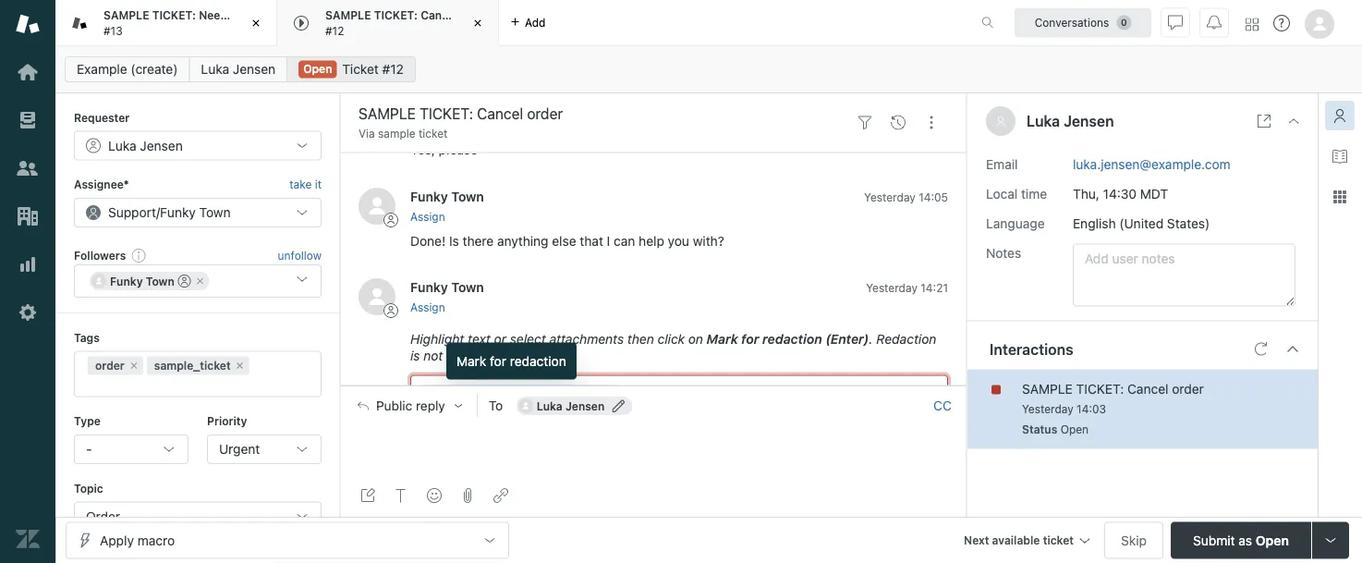 Task type: vqa. For each thing, say whether or not it's contained in the screenshot.
the leftmost #2
no



Task type: locate. For each thing, give the bounding box(es) containing it.
- button
[[74, 434, 189, 464]]

14:21
[[921, 282, 949, 295]]

1 horizontal spatial #12
[[382, 61, 404, 77]]

need
[[199, 9, 227, 22]]

conversationlabel log
[[340, 100, 967, 469]]

sample ticket: need less items than ordered #13
[[104, 9, 358, 37]]

luka inside requester element
[[108, 138, 136, 153]]

assign button for yesterday 14:05
[[410, 208, 445, 225]]

remove image
[[195, 276, 206, 287], [128, 360, 139, 371]]

assignee* element
[[74, 198, 322, 227]]

mark right on
[[707, 331, 738, 346]]

ticket right "available"
[[1043, 534, 1074, 547]]

for for the
[[469, 386, 486, 402]]

else
[[552, 233, 576, 248]]

assign button up highlight at left bottom
[[410, 299, 445, 316]]

assign button
[[410, 208, 445, 225], [410, 299, 445, 316]]

0 horizontal spatial sample
[[104, 9, 149, 22]]

for
[[742, 331, 759, 346], [490, 353, 507, 368], [469, 386, 486, 402]]

1 vertical spatial remove image
[[128, 360, 139, 371]]

less
[[230, 9, 252, 22]]

open inside secondary element
[[303, 62, 332, 75]]

Yesterday 14:21 text field
[[866, 282, 949, 295]]

funky inside assignee* element
[[160, 205, 196, 220]]

items
[[255, 9, 285, 22]]

email
[[986, 156, 1018, 172]]

tab
[[55, 0, 358, 46], [277, 0, 499, 46]]

remove image right user is an agent "icon"
[[195, 276, 206, 287]]

0 vertical spatial funky town assign
[[410, 189, 484, 223]]

1 assign button from the top
[[410, 208, 445, 225]]

assign up done!
[[410, 210, 445, 223]]

open inside the sample ticket: cancel order yesterday 14:03 status open
[[1061, 423, 1089, 436]]

funky town link
[[410, 189, 484, 204], [410, 280, 484, 295]]

0 horizontal spatial open
[[303, 62, 332, 75]]

2 assign button from the top
[[410, 299, 445, 316]]

2 funky town link from the top
[[410, 280, 484, 295]]

for inside mark for redaction button
[[490, 353, 507, 368]]

0 vertical spatial close image
[[247, 14, 265, 32]]

local
[[986, 186, 1018, 201]]

0 vertical spatial #12
[[325, 24, 344, 37]]

is
[[410, 348, 420, 363]]

tab up ticket #12
[[277, 0, 499, 46]]

remove image
[[235, 360, 246, 371]]

1 vertical spatial assign button
[[410, 299, 445, 316]]

zendesk image
[[16, 527, 40, 551]]

as
[[1239, 532, 1253, 548]]

zendesk products image
[[1246, 18, 1259, 31]]

thu, 14:30 mdt
[[1073, 186, 1169, 201]]

yesterday 14:05
[[864, 191, 949, 204]]

mark for redaction button
[[447, 343, 577, 380]]

0 horizontal spatial mark
[[457, 353, 487, 368]]

1 horizontal spatial cancel
[[1128, 381, 1169, 396]]

yesterday for yesterday 14:05
[[864, 191, 916, 204]]

2 horizontal spatial for
[[742, 331, 759, 346]]

luka down requester
[[108, 138, 136, 153]]

followers element
[[74, 265, 322, 298]]

luka jensen down requester
[[108, 138, 183, 153]]

1 vertical spatial ticket
[[1043, 534, 1074, 547]]

1 vertical spatial open
[[1061, 423, 1089, 436]]

events image
[[891, 115, 906, 130]]

town right /
[[199, 205, 231, 220]]

redaction
[[763, 331, 822, 346], [510, 353, 567, 368]]

then
[[628, 331, 654, 346]]

1 vertical spatial #12
[[382, 61, 404, 77]]

0 vertical spatial open
[[303, 62, 332, 75]]

luka down sample ticket: need less items than ordered #13 on the top left of the page
[[201, 61, 229, 77]]

ticket: up 14:03
[[1077, 381, 1124, 396]]

sample for sample ticket: need less items than ordered #13
[[104, 9, 149, 22]]

luca
[[574, 386, 603, 402]]

funky right support
[[160, 205, 196, 220]]

english (united states)
[[1073, 215, 1210, 231]]

1 vertical spatial avatar image
[[359, 278, 396, 315]]

for for redaction
[[490, 353, 507, 368]]

2 vertical spatial for
[[469, 386, 486, 402]]

yesterday left 14:05
[[864, 191, 916, 204]]

funky town link up is
[[410, 189, 484, 204]]

1 vertical spatial for
[[490, 353, 507, 368]]

2 horizontal spatial order
[[1172, 381, 1204, 396]]

town left user is an agent "icon"
[[146, 275, 174, 288]]

hide composer image
[[646, 378, 661, 393]]

funkytownclown1@gmail.com image
[[92, 274, 106, 289]]

sample right than
[[325, 9, 371, 22]]

1 assign from the top
[[410, 210, 445, 223]]

tab containing sample ticket: need less items than ordered
[[55, 0, 358, 46]]

ticket: left need
[[152, 9, 196, 22]]

funky right funkytownclown1@gmail.com image
[[110, 275, 143, 288]]

luka jensen
[[201, 61, 276, 77], [1027, 112, 1114, 130], [108, 138, 183, 153], [537, 399, 605, 412]]

format text image
[[394, 488, 409, 503]]

1 vertical spatial close image
[[1287, 114, 1302, 129]]

0 vertical spatial ticket
[[419, 127, 448, 140]]

close image right view more details icon
[[1287, 114, 1302, 129]]

funky town assign
[[410, 189, 484, 223], [410, 280, 484, 314]]

2 funky town assign from the top
[[410, 280, 484, 314]]

0 vertical spatial assign
[[410, 210, 445, 223]]

cancel inside the sample ticket: cancel order yesterday 14:03 status open
[[1128, 381, 1169, 396]]

the
[[489, 386, 509, 402]]

#12 down ordered
[[325, 24, 344, 37]]

0 vertical spatial funky town link
[[410, 189, 484, 204]]

0 horizontal spatial ticket:
[[152, 9, 196, 22]]

2 vertical spatial open
[[1256, 532, 1290, 548]]

sample for sample ticket: cancel order #12
[[325, 9, 371, 22]]

than
[[288, 9, 313, 22]]

mark
[[707, 331, 738, 346], [457, 353, 487, 368]]

topic element
[[74, 501, 322, 531]]

town up there
[[451, 189, 484, 204]]

cancel for sample ticket: cancel order #12
[[421, 9, 458, 22]]

remove image left "sample_ticket"
[[128, 360, 139, 371]]

2 horizontal spatial open
[[1256, 532, 1290, 548]]

order
[[461, 9, 490, 22], [95, 359, 125, 372], [1172, 381, 1204, 396]]

public reply
[[376, 398, 445, 413]]

states)
[[1168, 215, 1210, 231]]

view more details image
[[1257, 114, 1272, 129]]

open left ticket at the left of the page
[[303, 62, 332, 75]]

0 horizontal spatial redaction
[[510, 353, 567, 368]]

1 horizontal spatial remove image
[[195, 276, 206, 287]]

ticket: inside sample ticket: cancel order #12
[[374, 9, 418, 22]]

#12
[[325, 24, 344, 37], [382, 61, 404, 77]]

1 vertical spatial mark
[[457, 353, 487, 368]]

zendesk support image
[[16, 12, 40, 36]]

conversations
[[1035, 16, 1110, 29]]

sample inside sample ticket: cancel order #12
[[325, 9, 371, 22]]

click
[[658, 331, 685, 346]]

done! is there anything else that i can help you with?
[[410, 233, 725, 248]]

close image
[[247, 14, 265, 32], [1287, 114, 1302, 129]]

yesterday up status
[[1022, 403, 1074, 416]]

redaction down select
[[510, 353, 567, 368]]

1 vertical spatial redaction
[[510, 353, 567, 368]]

0 vertical spatial avatar image
[[359, 188, 396, 225]]

#12 inside sample ticket: cancel order #12
[[325, 24, 344, 37]]

for right on
[[742, 331, 759, 346]]

1 funky town assign from the top
[[410, 189, 484, 223]]

ticket: inside sample ticket: need less items than ordered #13
[[152, 9, 196, 22]]

ticket: up ticket #12
[[374, 9, 418, 22]]

assign up highlight at left bottom
[[410, 301, 445, 314]]

1 tab from the left
[[55, 0, 358, 46]]

ticket: for sample ticket: need less items than ordered #13
[[152, 9, 196, 22]]

for left the
[[469, 386, 486, 402]]

1 horizontal spatial for
[[490, 353, 507, 368]]

cancel
[[421, 9, 458, 22], [1128, 381, 1169, 396]]

there
[[463, 233, 494, 248]]

cc button
[[934, 397, 952, 414]]

1 vertical spatial order
[[95, 359, 125, 372]]

customer context image
[[1333, 108, 1348, 123]]

edit user image
[[612, 399, 625, 412]]

funky town assign up is
[[410, 189, 484, 223]]

1 vertical spatial assign
[[410, 301, 445, 314]]

sample up yesterday 14:03 text field
[[1022, 381, 1073, 396]]

-
[[86, 441, 92, 457]]

funky up done!
[[410, 189, 448, 204]]

next available ticket button
[[956, 522, 1097, 562]]

apply
[[100, 532, 134, 548]]

1 horizontal spatial close image
[[1287, 114, 1302, 129]]

2 vertical spatial order
[[1172, 381, 1204, 396]]

highlight
[[410, 331, 464, 346]]

redaction left (enter)
[[763, 331, 822, 346]]

1 horizontal spatial order
[[461, 9, 490, 22]]

1 horizontal spatial mark
[[707, 331, 738, 346]]

order inside sample ticket: cancel order #12
[[461, 9, 490, 22]]

add button
[[499, 0, 557, 45]]

sample inside sample ticket: need less items than ordered #13
[[104, 9, 149, 22]]

1 horizontal spatial open
[[1061, 423, 1089, 436]]

0 vertical spatial yesterday
[[864, 191, 916, 204]]

1 funky town link from the top
[[410, 189, 484, 204]]

ticket #12
[[342, 61, 404, 77]]

is
[[449, 233, 459, 248]]

macro
[[137, 532, 175, 548]]

thanks
[[422, 386, 466, 402]]

2 avatar image from the top
[[359, 278, 396, 315]]

luka jensen down sample ticket: need less items than ordered #13 on the top left of the page
[[201, 61, 276, 77]]

mark down text
[[457, 353, 487, 368]]

1 horizontal spatial redaction
[[763, 331, 822, 346]]

jensen inside secondary element
[[233, 61, 276, 77]]

1 vertical spatial funky town link
[[410, 280, 484, 295]]

sample up #13 at top
[[104, 9, 149, 22]]

info on adding followers image
[[132, 248, 146, 263]]

close image right need
[[247, 14, 265, 32]]

jensen up /
[[140, 138, 183, 153]]

help
[[639, 233, 665, 248]]

order
[[86, 508, 120, 524]]

#12 inside secondary element
[[382, 61, 404, 77]]

english
[[1073, 215, 1116, 231]]

open down yesterday 14:03 text field
[[1061, 423, 1089, 436]]

sample inside the sample ticket: cancel order yesterday 14:03 status open
[[1022, 381, 1073, 396]]

0 vertical spatial cancel
[[421, 9, 458, 22]]

14:05
[[919, 191, 949, 204]]

0 horizontal spatial ticket
[[419, 127, 448, 140]]

status
[[1022, 423, 1058, 436]]

ticket
[[419, 127, 448, 140], [1043, 534, 1074, 547]]

admin image
[[16, 300, 40, 324]]

skip
[[1121, 532, 1147, 548]]

yesterday left 14:21
[[866, 282, 918, 295]]

order for sample ticket: cancel order #12
[[461, 9, 490, 22]]

open right as
[[1256, 532, 1290, 548]]

assign for yesterday 14:21
[[410, 301, 445, 314]]

with?
[[693, 233, 725, 248]]

support / funky town
[[108, 205, 231, 220]]

1 horizontal spatial ticket:
[[374, 9, 418, 22]]

local time
[[986, 186, 1048, 201]]

2 horizontal spatial sample
[[1022, 381, 1073, 396]]

1 vertical spatial yesterday
[[866, 282, 918, 295]]

ticket: inside the sample ticket: cancel order yesterday 14:03 status open
[[1077, 381, 1124, 396]]

1 vertical spatial funky town assign
[[410, 280, 484, 314]]

remove image inside funky town option
[[195, 276, 206, 287]]

0 vertical spatial order
[[461, 9, 490, 22]]

funky town link for yesterday 14:05
[[410, 189, 484, 204]]

0 horizontal spatial close image
[[247, 14, 265, 32]]

sample ticket: cancel order yesterday 14:03 status open
[[1022, 381, 1204, 436]]

topic
[[74, 482, 103, 495]]

select
[[510, 331, 546, 346]]

ticket for next available ticket
[[1043, 534, 1074, 547]]

ticket for via sample ticket
[[419, 127, 448, 140]]

1 horizontal spatial sample
[[325, 9, 371, 22]]

funky town assign up highlight at left bottom
[[410, 280, 484, 314]]

jensen down sample ticket: need less items than ordered #13 on the top left of the page
[[233, 61, 276, 77]]

user image
[[996, 116, 1007, 127], [997, 117, 1005, 126]]

luka jensen link
[[189, 56, 288, 82]]

1 avatar image from the top
[[359, 188, 396, 225]]

0 vertical spatial mark
[[707, 331, 738, 346]]

mark for redaction
[[457, 353, 567, 368]]

sample_ticket
[[154, 359, 231, 372]]

0 horizontal spatial for
[[469, 386, 486, 402]]

sample
[[104, 9, 149, 22], [325, 9, 371, 22], [1022, 381, 1073, 396]]

0 vertical spatial remove image
[[195, 276, 206, 287]]

ticket up yes,
[[419, 127, 448, 140]]

reversible
[[447, 348, 505, 363]]

yesterday
[[864, 191, 916, 204], [866, 282, 918, 295], [1022, 403, 1074, 416]]

funky town option
[[90, 272, 210, 290]]

assign button up done!
[[410, 208, 445, 225]]

funky town assign for yesterday 14:21
[[410, 280, 484, 314]]

cancel inside sample ticket: cancel order #12
[[421, 9, 458, 22]]

0 horizontal spatial cancel
[[421, 9, 458, 22]]

2 vertical spatial yesterday
[[1022, 403, 1074, 416]]

tags
[[74, 331, 100, 344]]

0 horizontal spatial remove image
[[128, 360, 139, 371]]

submit as open
[[1194, 532, 1290, 548]]

ticket inside dropdown button
[[1043, 534, 1074, 547]]

2 assign from the top
[[410, 301, 445, 314]]

for down or
[[490, 353, 507, 368]]

cancel for sample ticket: cancel order yesterday 14:03 status open
[[1128, 381, 1169, 396]]

funky town link down is
[[410, 280, 484, 295]]

order for sample ticket: cancel order yesterday 14:03 status open
[[1172, 381, 1204, 396]]

order inside the sample ticket: cancel order yesterday 14:03 status open
[[1172, 381, 1204, 396]]

(united
[[1120, 215, 1164, 231]]

on
[[688, 331, 703, 346]]

avatar image
[[359, 188, 396, 225], [359, 278, 396, 315]]

Subject field
[[355, 103, 845, 125]]

take it button
[[290, 175, 322, 194]]

available
[[993, 534, 1040, 547]]

#12 right ticket at the left of the page
[[382, 61, 404, 77]]

reply
[[416, 398, 445, 413]]

0 vertical spatial assign button
[[410, 208, 445, 225]]

1 horizontal spatial ticket
[[1043, 534, 1074, 547]]

luka
[[201, 61, 229, 77], [1027, 112, 1060, 130], [108, 138, 136, 153], [537, 399, 563, 412]]

tab up luka jensen link
[[55, 0, 358, 46]]

tab containing sample ticket: cancel order
[[277, 0, 499, 46]]

0 horizontal spatial order
[[95, 359, 125, 372]]

tabs tab list
[[55, 0, 962, 46]]

customers image
[[16, 156, 40, 180]]

town
[[451, 189, 484, 204], [199, 205, 231, 220], [146, 275, 174, 288], [451, 280, 484, 295]]

2 horizontal spatial ticket:
[[1077, 381, 1124, 396]]

urgent
[[219, 441, 260, 457]]

unfollow button
[[278, 247, 322, 263]]

0 vertical spatial redaction
[[763, 331, 822, 346]]

to
[[489, 398, 503, 413]]

2 tab from the left
[[277, 0, 499, 46]]

response,
[[512, 386, 571, 402]]

1 vertical spatial cancel
[[1128, 381, 1169, 396]]

highlight text or select attachments then click on mark for redaction (enter)
[[410, 331, 870, 346]]

jensen left ☹️
[[566, 399, 605, 412]]

0 horizontal spatial #12
[[325, 24, 344, 37]]



Task type: describe. For each thing, give the bounding box(es) containing it.
☹️
[[607, 386, 616, 402]]

close image inside tabs tab list
[[247, 14, 265, 32]]

funky town
[[110, 275, 174, 288]]

ticket actions image
[[924, 115, 939, 130]]

yesterday for yesterday 14:21
[[866, 282, 918, 295]]

cc
[[934, 398, 952, 413]]

conversations button
[[1015, 8, 1152, 37]]

skip button
[[1105, 522, 1164, 559]]

please
[[439, 142, 478, 157]]

main element
[[0, 0, 55, 563]]

jensen up thu,
[[1064, 112, 1114, 130]]

. redaction is not reversible
[[410, 331, 937, 363]]

yesterday inside the sample ticket: cancel order yesterday 14:03 status open
[[1022, 403, 1074, 416]]

yes, please
[[410, 142, 478, 157]]

thanks for the response, luca ☹️
[[422, 386, 616, 402]]

ticket: for sample ticket: cancel order #12
[[374, 9, 418, 22]]

requester element
[[74, 131, 322, 160]]

get started image
[[16, 60, 40, 84]]

followers
[[74, 248, 126, 261]]

sample ticket: cancel order #12
[[325, 9, 490, 37]]

ordered
[[316, 9, 358, 22]]

secondary element
[[55, 51, 1363, 88]]

requester
[[74, 111, 130, 124]]

language
[[986, 215, 1045, 231]]

anything
[[497, 233, 549, 248]]

#13
[[104, 24, 123, 37]]

luka jensen left ☹️
[[537, 399, 605, 412]]

apps image
[[1333, 190, 1348, 204]]

time
[[1022, 186, 1048, 201]]

avatar image for yesterday 14:21
[[359, 278, 396, 315]]

type
[[74, 415, 101, 428]]

thu,
[[1073, 186, 1100, 201]]

button displays agent's chat status as invisible. image
[[1169, 15, 1183, 30]]

draft mode image
[[361, 488, 375, 503]]

notifications image
[[1207, 15, 1222, 30]]

yes,
[[410, 142, 435, 157]]

can
[[614, 233, 635, 248]]

assign for yesterday 14:05
[[410, 210, 445, 223]]

add attachment image
[[460, 488, 475, 503]]

redaction inside button
[[510, 353, 567, 368]]

unfollow
[[278, 249, 322, 262]]

displays possible ticket submission types image
[[1324, 533, 1339, 548]]

jensen inside requester element
[[140, 138, 183, 153]]

mdt
[[1141, 186, 1169, 201]]

attachments
[[550, 331, 624, 346]]

funky inside funky town option
[[110, 275, 143, 288]]

0 vertical spatial for
[[742, 331, 759, 346]]

take it
[[290, 178, 322, 191]]

luka jensen inside secondary element
[[201, 61, 276, 77]]

take
[[290, 178, 312, 191]]

views image
[[16, 108, 40, 132]]

add
[[525, 16, 546, 29]]

14:30
[[1103, 186, 1137, 201]]

organizations image
[[16, 204, 40, 228]]

avatar image for yesterday 14:05
[[359, 188, 396, 225]]

filter image
[[858, 115, 873, 130]]

/
[[156, 205, 160, 220]]

funky town link for yesterday 14:21
[[410, 280, 484, 295]]

sample
[[378, 127, 416, 140]]

town down there
[[451, 280, 484, 295]]

redaction
[[877, 331, 937, 346]]

close image
[[469, 14, 487, 32]]

get help image
[[1274, 15, 1291, 31]]

luka.jensen@example.com image
[[518, 398, 533, 413]]

example (create)
[[77, 61, 178, 77]]

sample for sample ticket: cancel order yesterday 14:03 status open
[[1022, 381, 1073, 396]]

priority
[[207, 415, 247, 428]]

luka jensen inside requester element
[[108, 138, 183, 153]]

add link (cmd k) image
[[494, 488, 508, 503]]

interactions
[[990, 340, 1074, 358]]

support
[[108, 205, 156, 220]]

funky down done!
[[410, 280, 448, 295]]

Add user notes text field
[[1073, 244, 1296, 307]]

knowledge image
[[1333, 149, 1348, 164]]

it
[[315, 178, 322, 191]]

that
[[580, 233, 604, 248]]

via sample ticket
[[359, 127, 448, 140]]

example
[[77, 61, 127, 77]]

next
[[964, 534, 990, 547]]

apply macro
[[100, 532, 175, 548]]

(enter)
[[826, 331, 870, 346]]

ticket: for sample ticket: cancel order yesterday 14:03 status open
[[1077, 381, 1124, 396]]

Yesterday 14:03 text field
[[1022, 403, 1107, 416]]

assignee*
[[74, 178, 129, 191]]

mark inside button
[[457, 353, 487, 368]]

luka right luka.jensen@example.com image
[[537, 399, 563, 412]]

(create)
[[131, 61, 178, 77]]

done!
[[410, 233, 446, 248]]

text
[[468, 331, 491, 346]]

public
[[376, 398, 413, 413]]

14:03
[[1077, 403, 1107, 416]]

town inside option
[[146, 275, 174, 288]]

funky town assign for yesterday 14:05
[[410, 189, 484, 223]]

luka jensen up thu,
[[1027, 112, 1114, 130]]

yesterday 14:21
[[866, 282, 949, 295]]

town inside assignee* element
[[199, 205, 231, 220]]

urgent button
[[207, 434, 322, 464]]

luka up time
[[1027, 112, 1060, 130]]

ticket
[[342, 61, 379, 77]]

reporting image
[[16, 252, 40, 276]]

Yesterday 14:05 text field
[[864, 191, 949, 204]]

insert emojis image
[[427, 488, 442, 503]]

not
[[424, 348, 443, 363]]

luka inside secondary element
[[201, 61, 229, 77]]

next available ticket
[[964, 534, 1074, 547]]

submit
[[1194, 532, 1236, 548]]

assign button for yesterday 14:21
[[410, 299, 445, 316]]

user is an agent image
[[178, 275, 191, 288]]

via
[[359, 127, 375, 140]]



